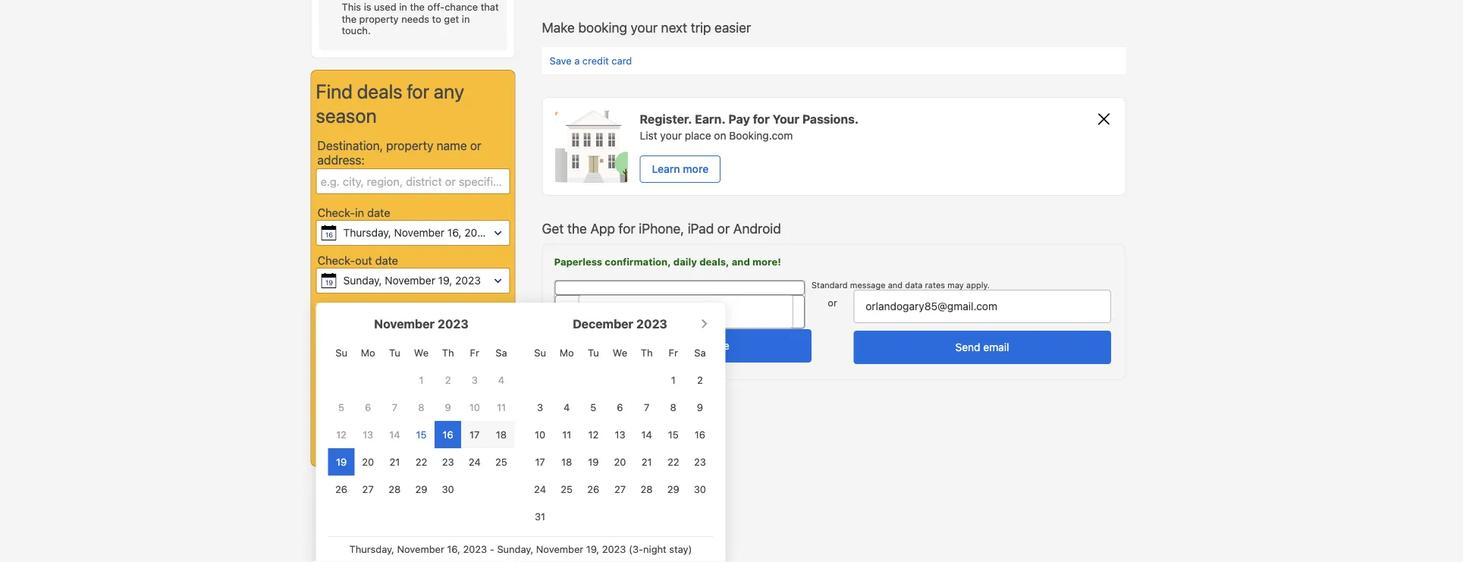 Task type: describe. For each thing, give the bounding box(es) containing it.
to
[[432, 13, 441, 24]]

13 for 13 checkbox
[[363, 429, 374, 440]]

save a credit card link
[[542, 47, 1126, 74]]

0 horizontal spatial your
[[631, 19, 658, 36]]

24 November 2023 checkbox
[[469, 456, 481, 468]]

22 for 22 checkbox
[[416, 456, 427, 468]]

9 for '9' checkbox
[[445, 402, 451, 413]]

app
[[591, 220, 615, 236]]

this
[[342, 1, 361, 12]]

mo for november
[[361, 347, 375, 358]]

destination,
[[318, 138, 383, 153]]

rates
[[925, 280, 946, 290]]

25 for 25 november 2023 option
[[496, 456, 507, 468]]

su for november 2023
[[336, 347, 347, 358]]

out
[[355, 253, 372, 267]]

find deals for any season
[[316, 80, 464, 127]]

16, for thursday, november 16, 2023
[[448, 226, 462, 239]]

0 horizontal spatial the
[[342, 13, 357, 24]]

28 December 2023 checkbox
[[641, 484, 653, 495]]

23 December 2023 checkbox
[[694, 456, 706, 468]]

1 horizontal spatial 19,
[[586, 543, 600, 555]]

learn
[[652, 163, 680, 175]]

21 November 2023 checkbox
[[390, 456, 400, 468]]

29 December 2023 checkbox
[[668, 484, 680, 495]]

7 December 2023 checkbox
[[644, 402, 650, 413]]

7 November 2023 checkbox
[[392, 402, 398, 413]]

18 for 18 november 2023 checkbox
[[496, 429, 507, 440]]

22 for '22' checkbox
[[668, 456, 680, 468]]

and inside 'standard message and data rates may apply. or'
[[888, 280, 903, 290]]

20 for the 20 december 2023 option
[[614, 456, 626, 468]]

16, thursday
[[431, 228, 471, 253]]

november for thursday, november 16, 2023
[[394, 226, 445, 239]]

work?
[[426, 310, 455, 322]]

13 for 13 option
[[615, 429, 626, 440]]

3 December 2023 checkbox
[[537, 402, 543, 413]]

12 December 2023 checkbox
[[588, 429, 599, 440]]

(3-
[[629, 543, 644, 555]]

paperless
[[554, 256, 603, 267]]

touch.
[[342, 25, 371, 36]]

16 December 2023 checkbox
[[695, 429, 706, 440]]

27 December 2023 checkbox
[[615, 484, 626, 495]]

1 vertical spatial downchevron image
[[790, 294, 798, 300]]

12 for 12 december 2023 "option"
[[588, 429, 599, 440]]

19 for 19 option
[[588, 456, 599, 468]]

19 December 2023 checkbox
[[588, 456, 599, 468]]

this is used in the off-chance that the property needs to get in touch.
[[342, 1, 499, 36]]

thursday, for thursday, november 16, 2023 - sunday, november 19, 2023 (3-night stay)
[[350, 543, 395, 555]]

sunday, november 19, 2023
[[343, 274, 481, 287]]

19 for 19 checkbox
[[336, 456, 347, 468]]

1 November 2023 checkbox
[[419, 374, 424, 386]]

2023 up text
[[637, 317, 668, 331]]

we for november
[[414, 347, 429, 358]]

name
[[437, 138, 467, 153]]

5 November 2023 checkbox
[[339, 402, 345, 413]]

15 December 2023 checkbox
[[668, 429, 679, 440]]

save a credit card
[[550, 55, 632, 66]]

2023 left (3-
[[602, 543, 626, 555]]

0 horizontal spatial 16
[[325, 231, 333, 239]]

booking
[[579, 19, 628, 36]]

25 December 2023 checkbox
[[561, 484, 573, 495]]

get
[[542, 220, 564, 236]]

14 December 2023 checkbox
[[642, 429, 652, 440]]

5 for the 5 option
[[591, 402, 597, 413]]

make booking your next trip easier
[[542, 19, 752, 36]]

check-out date
[[318, 253, 398, 267]]

december
[[573, 317, 634, 331]]

no
[[372, 326, 385, 338]]

your inside register. earn. pay for your passions. list your place on booking.com
[[661, 129, 682, 142]]

more
[[683, 163, 709, 175]]

thursday, november 16, 2023 - sunday, november 19, 2023 (3-night stay)
[[350, 543, 692, 555]]

10 for 10 december 2023 option
[[535, 429, 546, 440]]

find
[[316, 80, 353, 103]]

26 for 26 december 2023 option
[[588, 484, 600, 495]]

adults
[[318, 376, 348, 389]]

we for december
[[613, 347, 628, 358]]

november 2023
[[374, 317, 469, 331]]

booking.com
[[729, 129, 793, 142]]

next
[[661, 19, 688, 36]]

none radio inside search box
[[324, 326, 334, 336]]

send text message
[[636, 340, 730, 352]]

get the app for iphone, ipad or android
[[542, 220, 781, 236]]

2 horizontal spatial the
[[567, 220, 587, 236]]

needs
[[402, 13, 430, 24]]

easier
[[715, 19, 752, 36]]

Your email address text field
[[854, 290, 1112, 323]]

daily
[[674, 256, 697, 267]]

1 horizontal spatial the
[[410, 1, 425, 12]]

8 November 2023 checkbox
[[418, 402, 425, 413]]

credit
[[583, 55, 609, 66]]

standard
[[812, 280, 848, 290]]

send email
[[956, 341, 1010, 354]]

card
[[612, 55, 632, 66]]

th for december
[[641, 347, 653, 358]]

deals
[[357, 80, 403, 103]]

20 December 2023 checkbox
[[614, 456, 626, 468]]

thursday, november 16, 2023
[[343, 226, 490, 239]]

passions.
[[803, 112, 859, 126]]

sa for november 2023
[[496, 347, 507, 358]]

27 for 27 december 2023 "option"
[[615, 484, 626, 495]]

4 for 4 option
[[564, 402, 570, 413]]

a
[[575, 55, 580, 66]]

17 for 17 "option"
[[470, 429, 480, 440]]

more!
[[753, 256, 781, 267]]

learn more
[[652, 163, 709, 175]]

for for get the app for iphone, ipad or android
[[619, 220, 636, 236]]

thursday
[[431, 243, 471, 253]]

standard message and data rates may apply. or
[[812, 280, 990, 308]]

children
[[318, 396, 359, 409]]

trip
[[691, 19, 711, 36]]

27 for 27 checkbox
[[362, 484, 374, 495]]

9 December 2023 checkbox
[[697, 402, 703, 413]]

november for sunday, november 19, 2023
[[385, 274, 435, 287]]

1 for 1 december 2023 checkbox
[[671, 374, 676, 386]]

svg image
[[321, 225, 337, 240]]

december 2023 element for december
[[527, 339, 714, 530]]

0 horizontal spatial and
[[732, 256, 750, 267]]

learn more link
[[640, 155, 721, 183]]

register. earn. pay for your passions. region
[[542, 97, 1126, 196]]

su for december 2023
[[534, 347, 546, 358]]

17 December 2023 checkbox
[[535, 456, 545, 468]]

search
[[439, 430, 491, 451]]

29 for 29 option
[[415, 484, 428, 495]]

confirmation,
[[605, 256, 671, 267]]

14 for 14 checkbox
[[642, 429, 652, 440]]

make
[[542, 19, 575, 36]]

traveling
[[364, 310, 407, 322]]

paperless confirmation, daily deals, and more!
[[554, 256, 781, 267]]

for inside 'find deals for any season'
[[407, 80, 429, 103]]

search button
[[420, 424, 510, 457]]

0 horizontal spatial sunday,
[[343, 274, 382, 287]]

21 for '21' option
[[390, 456, 400, 468]]

7 for 7 checkbox
[[392, 402, 398, 413]]

15 for the 15 checkbox
[[416, 429, 427, 440]]

16 for the 16 november 2023 option
[[443, 429, 454, 440]]

place
[[685, 129, 711, 142]]

get
[[444, 13, 459, 24]]

13 November 2023 checkbox
[[363, 429, 374, 440]]

check- for out
[[318, 253, 355, 267]]

chance
[[445, 1, 478, 12]]

text
[[664, 340, 683, 352]]

2023 left -
[[463, 543, 487, 555]]

Destination, property name or address: search field
[[316, 168, 510, 194]]

data
[[905, 280, 923, 290]]

apply.
[[967, 280, 990, 290]]

21 for 21 december 2023 checkbox
[[642, 456, 652, 468]]

may
[[948, 280, 964, 290]]

destination, property name or address:
[[318, 138, 482, 167]]

25 November 2023 checkbox
[[496, 456, 507, 468]]

deals,
[[700, 256, 730, 267]]

28 November 2023 checkbox
[[389, 484, 401, 495]]

0 horizontal spatial 19,
[[438, 274, 452, 287]]

29 November 2023 checkbox
[[415, 484, 428, 495]]

17 for 17 december 2023 checkbox
[[535, 456, 545, 468]]



Task type: locate. For each thing, give the bounding box(es) containing it.
5 December 2023 checkbox
[[591, 402, 597, 413]]

1 horizontal spatial sunday,
[[497, 543, 534, 555]]

1 fr from the left
[[470, 347, 479, 358]]

the down this
[[342, 13, 357, 24]]

0 horizontal spatial 1
[[419, 374, 424, 386]]

15 for 15 december 2023 "checkbox"
[[668, 429, 679, 440]]

2 14 from the left
[[642, 429, 652, 440]]

2 6 from the left
[[617, 402, 623, 413]]

ipad
[[688, 220, 714, 236]]

1 vertical spatial 17
[[535, 456, 545, 468]]

0 vertical spatial downchevron image
[[495, 231, 502, 235]]

0 horizontal spatial 23
[[442, 456, 454, 468]]

30 December 2023 checkbox
[[694, 484, 706, 495]]

7 for 7 option
[[644, 402, 650, 413]]

for
[[407, 80, 429, 103], [753, 112, 770, 126], [619, 220, 636, 236], [409, 310, 423, 322]]

1 horizontal spatial 22
[[668, 456, 680, 468]]

1 28 from the left
[[389, 484, 401, 495]]

2023 left downchevron image
[[455, 274, 481, 287]]

25 left 26 december 2023 option
[[561, 484, 573, 495]]

29
[[415, 484, 428, 495], [668, 484, 680, 495]]

1 21 from the left
[[390, 456, 400, 468]]

18 November 2023 checkbox
[[496, 429, 507, 440]]

28
[[389, 484, 401, 495], [641, 484, 653, 495]]

any
[[434, 80, 464, 103]]

28 left 29 december 2023 option in the left bottom of the page
[[641, 484, 653, 495]]

10 left 11 checkbox
[[535, 429, 546, 440]]

1 mo from the left
[[361, 347, 375, 358]]

used
[[374, 1, 397, 12]]

register.
[[640, 112, 692, 126]]

0 horizontal spatial 24
[[469, 456, 481, 468]]

fr up 1 december 2023 checkbox
[[669, 347, 678, 358]]

23 left 24 checkbox
[[442, 456, 454, 468]]

pay
[[729, 112, 750, 126]]

date for check-in date
[[367, 206, 391, 219]]

26 December 2023 checkbox
[[588, 484, 600, 495]]

season
[[316, 103, 377, 127]]

your down register.
[[661, 129, 682, 142]]

31
[[535, 511, 546, 522]]

6 for 6 december 2023 "option"
[[617, 402, 623, 413]]

21 December 2023 checkbox
[[642, 456, 652, 468]]

2 7 from the left
[[644, 402, 650, 413]]

6 left 7 checkbox
[[365, 402, 371, 413]]

17 right the 16 november 2023 option
[[470, 429, 480, 440]]

2 26 from the left
[[588, 484, 600, 495]]

0 horizontal spatial 10
[[470, 402, 480, 413]]

date for check-out date
[[375, 253, 398, 267]]

25 for 25 december 2023 checkbox
[[561, 484, 573, 495]]

8 for 8 december 2023 option
[[671, 402, 677, 413]]

7
[[392, 402, 398, 413], [644, 402, 650, 413]]

2 sa from the left
[[695, 347, 706, 358]]

for inside register. earn. pay for your passions. list your place on booking.com
[[753, 112, 770, 126]]

28 for '28 november 2023' option
[[389, 484, 401, 495]]

17 November 2023 checkbox
[[470, 429, 480, 440]]

for for register. earn. pay for your passions. list your place on booking.com
[[753, 112, 770, 126]]

enter value in euro element
[[555, 295, 579, 329]]

or down standard
[[828, 297, 838, 308]]

in up needs
[[399, 1, 407, 12]]

we down december 2023
[[613, 347, 628, 358]]

close list your property banner image
[[1095, 110, 1114, 128]]

thursday,
[[343, 226, 391, 239], [350, 543, 395, 555]]

0 horizontal spatial message
[[686, 340, 730, 352]]

8 right 7 option
[[671, 402, 677, 413]]

1 horizontal spatial 23
[[694, 456, 706, 468]]

mo down enter value in euro element
[[560, 347, 574, 358]]

2 horizontal spatial 19
[[588, 456, 599, 468]]

16 down check-in date in the left top of the page
[[325, 231, 333, 239]]

send email button
[[854, 331, 1112, 364]]

the
[[410, 1, 425, 12], [342, 13, 357, 24], [567, 220, 587, 236]]

3 for 3 november 2023 checkbox
[[472, 374, 478, 386]]

none search field containing find deals for any season
[[311, 70, 726, 562]]

1 horizontal spatial downchevron image
[[790, 294, 798, 300]]

2023 up thursday
[[465, 226, 490, 239]]

29 for 29 december 2023 option in the left bottom of the page
[[668, 484, 680, 495]]

thursday, down check-in date in the left top of the page
[[343, 226, 391, 239]]

16
[[325, 231, 333, 239], [443, 429, 454, 440], [695, 429, 706, 440]]

2 December 2023 checkbox
[[697, 374, 703, 386]]

send text message button
[[554, 329, 812, 363]]

1 horizontal spatial 19
[[336, 456, 347, 468]]

2 fr from the left
[[669, 347, 678, 358]]

property down used
[[359, 13, 399, 24]]

10 December 2023 checkbox
[[535, 429, 546, 440]]

check- for in
[[318, 206, 355, 219]]

1 vertical spatial message
[[686, 340, 730, 352]]

13 December 2023 checkbox
[[615, 429, 626, 440]]

0 horizontal spatial december 2023 element
[[328, 339, 515, 503]]

0 horizontal spatial in
[[355, 206, 364, 219]]

check-
[[318, 206, 355, 219], [318, 253, 355, 267]]

0 horizontal spatial 3
[[472, 374, 478, 386]]

th up 2 november 2023 option
[[442, 347, 454, 358]]

1 horizontal spatial 9
[[697, 402, 703, 413]]

24
[[469, 456, 481, 468], [534, 484, 546, 495]]

downchevron image
[[495, 278, 502, 283]]

send left "email"
[[956, 341, 981, 354]]

in inside search box
[[355, 206, 364, 219]]

14 left the 15 checkbox
[[389, 429, 400, 440]]

1 vertical spatial property
[[386, 138, 434, 153]]

for up booking.com
[[753, 112, 770, 126]]

1 14 from the left
[[389, 429, 400, 440]]

0 horizontal spatial 14
[[389, 429, 400, 440]]

check- up svg image
[[318, 253, 355, 267]]

0 horizontal spatial 7
[[392, 402, 398, 413]]

27 right 26 checkbox
[[362, 484, 374, 495]]

20 right 19 option
[[614, 456, 626, 468]]

1 horizontal spatial su
[[534, 347, 546, 358]]

20 right 19 checkbox
[[362, 456, 374, 468]]

1 horizontal spatial tu
[[588, 347, 599, 358]]

1 vertical spatial your
[[661, 129, 682, 142]]

18 right 17 "option"
[[496, 429, 507, 440]]

we up the 1 checkbox
[[414, 347, 429, 358]]

22 December 2023 checkbox
[[668, 456, 680, 468]]

-
[[490, 543, 495, 555]]

are
[[324, 310, 341, 322]]

or inside 'standard message and data rates may apply. or'
[[828, 297, 838, 308]]

7 left 8 november 2023 option
[[392, 402, 398, 413]]

1 vertical spatial 4
[[564, 402, 570, 413]]

None radio
[[324, 326, 334, 336]]

svg image
[[321, 273, 337, 288]]

0 horizontal spatial su
[[336, 347, 347, 358]]

8 December 2023 checkbox
[[671, 402, 677, 413]]

saved
[[340, 483, 377, 498]]

november for thursday, november 16, 2023 - sunday, november 19, 2023 (3-night stay)
[[397, 543, 445, 555]]

1 horizontal spatial 15
[[668, 429, 679, 440]]

26 for 26 checkbox
[[335, 484, 348, 495]]

2 8 from the left
[[671, 402, 677, 413]]

2 th from the left
[[641, 347, 653, 358]]

december 2023 element
[[328, 339, 515, 503], [527, 339, 714, 530]]

2 right 1 december 2023 checkbox
[[697, 374, 703, 386]]

19, down thursday
[[438, 274, 452, 287]]

4 for 4 november 2023 option
[[498, 374, 505, 386]]

1 december 2023 element from the left
[[328, 339, 515, 503]]

rooms
[[318, 356, 351, 368]]

2 2 from the left
[[697, 374, 703, 386]]

22 November 2023 checkbox
[[416, 456, 427, 468]]

1
[[419, 374, 424, 386], [671, 374, 676, 386]]

send for send text message
[[636, 340, 662, 352]]

1 we from the left
[[414, 347, 429, 358]]

12 left 13 checkbox
[[336, 429, 347, 440]]

3 November 2023 checkbox
[[472, 374, 478, 386]]

2 27 from the left
[[615, 484, 626, 495]]

0 horizontal spatial 19
[[325, 278, 333, 286]]

1 su from the left
[[336, 347, 347, 358]]

8 for 8 november 2023 option
[[418, 402, 425, 413]]

are you traveling for work?
[[324, 310, 455, 322]]

1 vertical spatial 18
[[562, 456, 572, 468]]

message inside button
[[686, 340, 730, 352]]

1 horizontal spatial 25
[[561, 484, 573, 495]]

0 vertical spatial thursday,
[[343, 226, 391, 239]]

10 for 10 checkbox
[[470, 402, 480, 413]]

9 left 10 checkbox
[[445, 402, 451, 413]]

0 horizontal spatial sa
[[496, 347, 507, 358]]

19 November 2023 checkbox
[[336, 456, 347, 468]]

0 horizontal spatial fr
[[470, 347, 479, 358]]

1 horizontal spatial and
[[888, 280, 903, 290]]

for for are you traveling for work?
[[409, 310, 423, 322]]

2 November 2023 checkbox
[[445, 374, 451, 386]]

mo for december
[[560, 347, 574, 358]]

0 horizontal spatial 18
[[496, 429, 507, 440]]

11 right 10 checkbox
[[497, 402, 506, 413]]

6 November 2023 checkbox
[[365, 402, 371, 413]]

28 for the 28 checkbox
[[641, 484, 653, 495]]

1 horizontal spatial 27
[[615, 484, 626, 495]]

su up the 3 option
[[534, 347, 546, 358]]

and left more!
[[732, 256, 750, 267]]

1 vertical spatial 19,
[[586, 543, 600, 555]]

18 for the 18 december 2023 option
[[562, 456, 572, 468]]

email
[[984, 341, 1010, 354]]

0 vertical spatial 25
[[496, 456, 507, 468]]

18 right 17 december 2023 checkbox
[[562, 456, 572, 468]]

2 we from the left
[[613, 347, 628, 358]]

1 horizontal spatial 16
[[443, 429, 454, 440]]

10 right '9' checkbox
[[470, 402, 480, 413]]

2 5 from the left
[[591, 402, 597, 413]]

list
[[640, 129, 658, 142]]

12 for 12 checkbox
[[336, 429, 347, 440]]

for left work?
[[409, 310, 423, 322]]

1 horizontal spatial send
[[956, 341, 981, 354]]

2 30 from the left
[[694, 484, 706, 495]]

17 left the 18 december 2023 option
[[535, 456, 545, 468]]

9 November 2023 checkbox
[[445, 402, 451, 413]]

2 28 from the left
[[641, 484, 653, 495]]

1 7 from the left
[[392, 402, 398, 413]]

29 right the 28 checkbox
[[668, 484, 680, 495]]

16, inside 16, thursday
[[445, 228, 457, 238]]

30 right 29 december 2023 option in the left bottom of the page
[[694, 484, 706, 495]]

is
[[364, 1, 371, 12]]

16,
[[448, 226, 462, 239], [445, 228, 457, 238], [447, 543, 461, 555]]

26 November 2023 checkbox
[[335, 484, 348, 495]]

2 right the 1 checkbox
[[445, 374, 451, 386]]

0 horizontal spatial 9
[[445, 402, 451, 413]]

your
[[631, 19, 658, 36], [661, 129, 682, 142]]

8
[[418, 402, 425, 413], [671, 402, 677, 413]]

1 30 from the left
[[442, 484, 454, 495]]

11 for 11 option
[[497, 402, 506, 413]]

2 for 2 december 2023 checkbox
[[697, 374, 703, 386]]

save
[[550, 55, 572, 66]]

1 horizontal spatial 1
[[671, 374, 676, 386]]

31 December 2023 checkbox
[[535, 511, 546, 522]]

23 for the 23 december 2023 checkbox
[[694, 456, 706, 468]]

22 right '21' option
[[416, 456, 427, 468]]

21 left 22 checkbox
[[390, 456, 400, 468]]

sa up 2 december 2023 checkbox
[[695, 347, 706, 358]]

1 horizontal spatial in
[[399, 1, 407, 12]]

2023 up 2 november 2023 option
[[438, 317, 469, 331]]

2 20 from the left
[[614, 456, 626, 468]]

2 15 from the left
[[668, 429, 679, 440]]

20 for 20 checkbox
[[362, 456, 374, 468]]

25 right 24 checkbox
[[496, 456, 507, 468]]

2 21 from the left
[[642, 456, 652, 468]]

26
[[335, 484, 348, 495], [588, 484, 600, 495]]

4
[[498, 374, 505, 386], [564, 402, 570, 413]]

tu for november 2023
[[389, 347, 400, 358]]

1 horizontal spatial 6
[[617, 402, 623, 413]]

14 for 14 checkbox
[[389, 429, 400, 440]]

20 November 2023 checkbox
[[362, 456, 374, 468]]

0 vertical spatial your
[[631, 19, 658, 36]]

0 horizontal spatial 27
[[362, 484, 374, 495]]

1 12 from the left
[[336, 429, 347, 440]]

0 vertical spatial 19,
[[438, 274, 452, 287]]

1 December 2023 checkbox
[[671, 374, 676, 386]]

1 check- from the top
[[318, 206, 355, 219]]

3 for the 3 option
[[537, 402, 543, 413]]

14 November 2023 checkbox
[[389, 429, 400, 440]]

1 8 from the left
[[418, 402, 425, 413]]

message right text
[[686, 340, 730, 352]]

21 right the 20 december 2023 option
[[642, 456, 652, 468]]

2 13 from the left
[[615, 429, 626, 440]]

december 2023 element for november
[[328, 339, 515, 503]]

19 left the 20 december 2023 option
[[588, 456, 599, 468]]

1 horizontal spatial 21
[[642, 456, 652, 468]]

1 vertical spatial 10
[[535, 429, 546, 440]]

property up destination, property name or address: search field
[[386, 138, 434, 153]]

or inside destination, property name or address:
[[470, 138, 482, 153]]

fr for december 2023
[[669, 347, 678, 358]]

1 for the 1 checkbox
[[419, 374, 424, 386]]

19,
[[438, 274, 452, 287], [586, 543, 600, 555]]

1 tu from the left
[[389, 347, 400, 358]]

night
[[644, 543, 667, 555]]

30 for 30 checkbox
[[442, 484, 454, 495]]

4 left the 5 option
[[564, 402, 570, 413]]

earn.
[[695, 112, 726, 126]]

0 horizontal spatial downchevron image
[[495, 231, 502, 235]]

1 5 from the left
[[339, 402, 345, 413]]

property inside destination, property name or address:
[[386, 138, 434, 153]]

16 right 15 december 2023 "checkbox"
[[695, 429, 706, 440]]

6 for 6 november 2023 option
[[365, 402, 371, 413]]

0 horizontal spatial we
[[414, 347, 429, 358]]

send left text
[[636, 340, 662, 352]]

the up needs
[[410, 1, 425, 12]]

3 left 4 option
[[537, 402, 543, 413]]

android
[[734, 220, 781, 236]]

fr for november 2023
[[470, 347, 479, 358]]

2 12 from the left
[[588, 429, 599, 440]]

0 vertical spatial or
[[470, 138, 482, 153]]

message right standard
[[850, 280, 886, 290]]

date up thursday, november 16, 2023
[[367, 206, 391, 219]]

30 right 29 option
[[442, 484, 454, 495]]

12 right 11 checkbox
[[588, 429, 599, 440]]

1 horizontal spatial 14
[[642, 429, 652, 440]]

2 tu from the left
[[588, 347, 599, 358]]

2 9 from the left
[[697, 402, 703, 413]]

stay)
[[670, 543, 692, 555]]

27 November 2023 checkbox
[[362, 484, 374, 495]]

0 vertical spatial 24
[[469, 456, 481, 468]]

4 November 2023 checkbox
[[498, 374, 505, 386]]

and
[[732, 256, 750, 267], [888, 280, 903, 290]]

1 horizontal spatial 5
[[591, 402, 597, 413]]

your
[[773, 112, 800, 126]]

on
[[714, 129, 727, 142]]

1 6 from the left
[[365, 402, 371, 413]]

2 1 from the left
[[671, 374, 676, 386]]

send for send email
[[956, 341, 981, 354]]

the right 'get'
[[567, 220, 587, 236]]

29 right '28 november 2023' option
[[415, 484, 428, 495]]

11 for 11 checkbox
[[562, 429, 572, 440]]

and left data
[[888, 280, 903, 290]]

off-
[[428, 1, 445, 12]]

24 down search
[[469, 456, 481, 468]]

th for november
[[442, 347, 454, 358]]

10
[[470, 402, 480, 413], [535, 429, 546, 440]]

1 th from the left
[[442, 347, 454, 358]]

4 December 2023 checkbox
[[564, 402, 570, 413]]

message inside 'standard message and data rates may apply. or'
[[850, 280, 886, 290]]

14 left 15 december 2023 "checkbox"
[[642, 429, 652, 440]]

1 20 from the left
[[362, 456, 374, 468]]

2 horizontal spatial 16
[[695, 429, 706, 440]]

sunday, right -
[[497, 543, 534, 555]]

0 vertical spatial 3
[[472, 374, 478, 386]]

or right ipad
[[718, 220, 730, 236]]

26 right 25 december 2023 checkbox
[[588, 484, 600, 495]]

you
[[343, 310, 361, 322]]

5 for 5 option
[[339, 402, 345, 413]]

0 horizontal spatial mo
[[361, 347, 375, 358]]

30 November 2023 checkbox
[[442, 484, 454, 495]]

12
[[336, 429, 347, 440], [588, 429, 599, 440]]

21
[[390, 456, 400, 468], [642, 456, 652, 468]]

0 vertical spatial sunday,
[[343, 274, 382, 287]]

5 right 4 option
[[591, 402, 597, 413]]

2 su from the left
[[534, 347, 546, 358]]

23 November 2023 checkbox
[[442, 456, 454, 468]]

iphone,
[[639, 220, 684, 236]]

december 2023
[[573, 317, 668, 331]]

2
[[445, 374, 451, 386], [697, 374, 703, 386]]

23 right '22' checkbox
[[694, 456, 706, 468]]

check-in date
[[318, 206, 391, 219]]

24 December 2023 checkbox
[[534, 484, 546, 495]]

1 left 2 december 2023 checkbox
[[671, 374, 676, 386]]

None search field
[[311, 70, 726, 562]]

16 left 17 "option"
[[443, 429, 454, 440]]

1 horizontal spatial 26
[[588, 484, 600, 495]]

downchevron image
[[495, 231, 502, 235], [790, 294, 798, 300]]

1 15 from the left
[[416, 429, 427, 440]]

1 horizontal spatial 30
[[694, 484, 706, 495]]

0 horizontal spatial 26
[[335, 484, 348, 495]]

1 horizontal spatial mo
[[560, 347, 574, 358]]

or right name
[[470, 138, 482, 153]]

su up adults
[[336, 347, 347, 358]]

7 left 8 december 2023 option
[[644, 402, 650, 413]]

for left any
[[407, 80, 429, 103]]

1 vertical spatial and
[[888, 280, 903, 290]]

sa for december 2023
[[695, 347, 706, 358]]

2 22 from the left
[[668, 456, 680, 468]]

19 up are
[[325, 278, 333, 286]]

0 horizontal spatial 28
[[389, 484, 401, 495]]

15
[[416, 429, 427, 440], [668, 429, 679, 440]]

26 left 27 checkbox
[[335, 484, 348, 495]]

0 vertical spatial date
[[367, 206, 391, 219]]

th left text
[[641, 347, 653, 358]]

0 horizontal spatial 4
[[498, 374, 505, 386]]

1 vertical spatial check-
[[318, 253, 355, 267]]

0 vertical spatial and
[[732, 256, 750, 267]]

2 vertical spatial or
[[828, 297, 838, 308]]

1 horizontal spatial december 2023 element
[[527, 339, 714, 530]]

date right out
[[375, 253, 398, 267]]

27 right 26 december 2023 option
[[615, 484, 626, 495]]

1 horizontal spatial 7
[[644, 402, 650, 413]]

1 vertical spatial thursday,
[[350, 543, 395, 555]]

address:
[[318, 153, 365, 167]]

2 for 2 november 2023 option
[[445, 374, 451, 386]]

11 December 2023 checkbox
[[562, 429, 572, 440]]

1 22 from the left
[[416, 456, 427, 468]]

11 November 2023 checkbox
[[497, 402, 506, 413]]

that
[[481, 1, 499, 12]]

your left "next"
[[631, 19, 658, 36]]

1 13 from the left
[[363, 429, 374, 440]]

0 horizontal spatial 20
[[362, 456, 374, 468]]

1 27 from the left
[[362, 484, 374, 495]]

1 29 from the left
[[415, 484, 428, 495]]

0 horizontal spatial 6
[[365, 402, 371, 413]]

22
[[416, 456, 427, 468], [668, 456, 680, 468]]

16 November 2023 checkbox
[[443, 429, 454, 440]]

3
[[472, 374, 478, 386], [537, 402, 543, 413]]

3 right 2 november 2023 option
[[472, 374, 478, 386]]

12 November 2023 checkbox
[[336, 429, 347, 440]]

19 left 20 checkbox
[[336, 456, 347, 468]]

9 right 8 december 2023 option
[[697, 402, 703, 413]]

tu for december 2023
[[588, 347, 599, 358]]

2023
[[465, 226, 490, 239], [455, 274, 481, 287], [438, 317, 469, 331], [637, 317, 668, 331], [463, 543, 487, 555], [602, 543, 626, 555]]

1 sa from the left
[[496, 347, 507, 358]]

11 right 10 december 2023 option
[[562, 429, 572, 440]]

16, for thursday, november 16, 2023 - sunday, november 19, 2023 (3-night stay)
[[447, 543, 461, 555]]

2 check- from the top
[[318, 253, 355, 267]]

24 for 24 checkbox
[[469, 456, 481, 468]]

1 horizontal spatial or
[[718, 220, 730, 236]]

1 horizontal spatial we
[[613, 347, 628, 358]]

4 right 3 november 2023 checkbox
[[498, 374, 505, 386]]

19, left (3-
[[586, 543, 600, 555]]

tu down 'december'
[[588, 347, 599, 358]]

0 horizontal spatial 17
[[470, 429, 480, 440]]

23 for 23 november 2023 checkbox
[[442, 456, 454, 468]]

1 vertical spatial or
[[718, 220, 730, 236]]

0 horizontal spatial 29
[[415, 484, 428, 495]]

24 for 24 december 2023 checkbox
[[534, 484, 546, 495]]

6 left 7 option
[[617, 402, 623, 413]]

5 down adults
[[339, 402, 345, 413]]

2 23 from the left
[[694, 456, 706, 468]]

16 for 16 december 2023 checkbox
[[695, 429, 706, 440]]

1 vertical spatial 25
[[561, 484, 573, 495]]

18 December 2023 checkbox
[[562, 456, 572, 468]]

15 November 2023 checkbox
[[416, 429, 427, 440]]

register. earn. pay for your passions. list your place on booking.com
[[640, 112, 859, 142]]

17
[[470, 429, 480, 440], [535, 456, 545, 468]]

1 26 from the left
[[335, 484, 348, 495]]

1 9 from the left
[[445, 402, 451, 413]]

sunday,
[[343, 274, 382, 287], [497, 543, 534, 555]]

2 horizontal spatial in
[[462, 13, 470, 24]]

for right app
[[619, 220, 636, 236]]

1 horizontal spatial 10
[[535, 429, 546, 440]]

property inside "this is used in the off-chance that the property needs to get in touch."
[[359, 13, 399, 24]]

22 right 21 december 2023 checkbox
[[668, 456, 680, 468]]

2 29 from the left
[[668, 484, 680, 495]]

thursday, for thursday, november 16, 2023
[[343, 226, 391, 239]]

1 horizontal spatial 12
[[588, 429, 599, 440]]

6 December 2023 checkbox
[[617, 402, 623, 413]]

november
[[394, 226, 445, 239], [385, 274, 435, 287], [374, 317, 435, 331], [397, 543, 445, 555], [536, 543, 584, 555]]

2 mo from the left
[[560, 347, 574, 358]]

0 horizontal spatial 25
[[496, 456, 507, 468]]

th
[[442, 347, 454, 358], [641, 347, 653, 358]]

5
[[339, 402, 345, 413], [591, 402, 597, 413]]

1 horizontal spatial 11
[[562, 429, 572, 440]]

0 horizontal spatial or
[[470, 138, 482, 153]]

1 horizontal spatial 2
[[697, 374, 703, 386]]

8 right 7 checkbox
[[418, 402, 425, 413]]

1 23 from the left
[[442, 456, 454, 468]]

0 horizontal spatial 2
[[445, 374, 451, 386]]

1 horizontal spatial 4
[[564, 402, 570, 413]]

1 1 from the left
[[419, 374, 424, 386]]

0 vertical spatial 17
[[470, 429, 480, 440]]

1 2 from the left
[[445, 374, 451, 386]]

6
[[365, 402, 371, 413], [617, 402, 623, 413]]

10 November 2023 checkbox
[[470, 402, 480, 413]]

1 vertical spatial 24
[[534, 484, 546, 495]]

9 for 9 december 2023 "checkbox"
[[697, 402, 703, 413]]

sunday, down out
[[343, 274, 382, 287]]

0 vertical spatial 10
[[470, 402, 480, 413]]

2 december 2023 element from the left
[[527, 339, 714, 530]]

30 for 30 option
[[694, 484, 706, 495]]

1 horizontal spatial 17
[[535, 456, 545, 468]]

0 horizontal spatial 22
[[416, 456, 427, 468]]

27
[[362, 484, 374, 495], [615, 484, 626, 495]]



Task type: vqa. For each thing, say whether or not it's contained in the screenshot.


